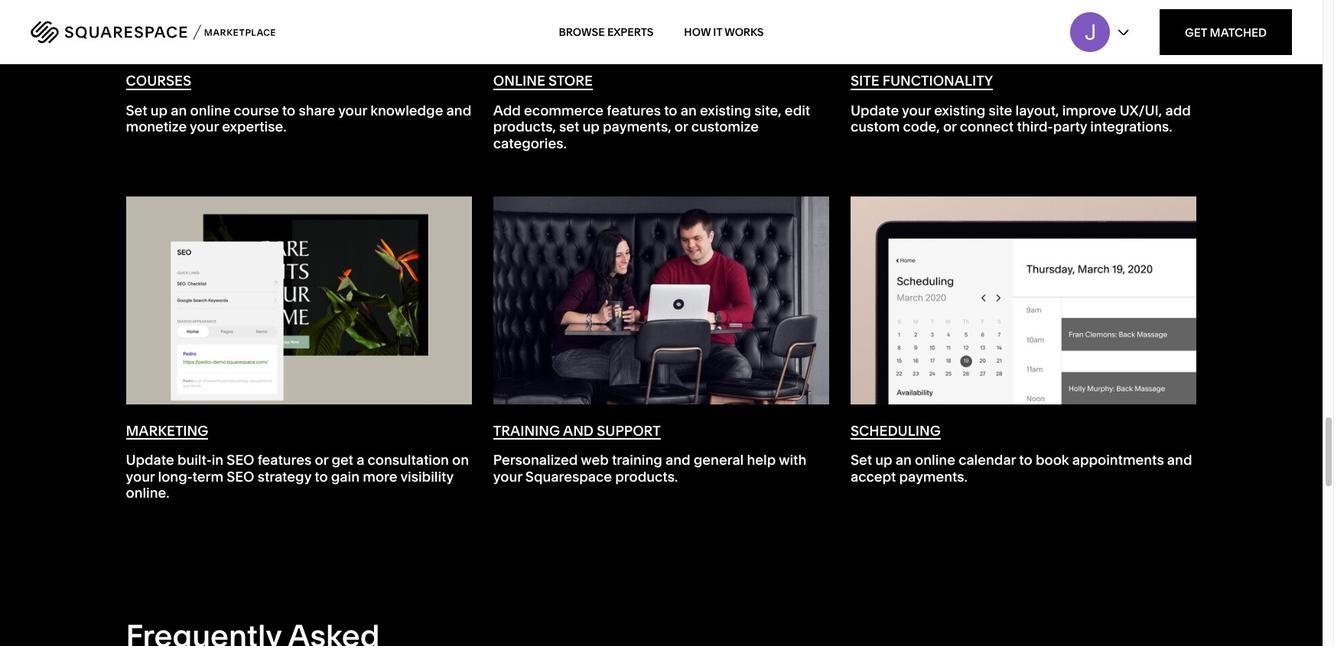 Task type: vqa. For each thing, say whether or not it's contained in the screenshot.
up inside the the Set up an online calendar to book appointments and accept payments.
yes



Task type: locate. For each thing, give the bounding box(es) containing it.
browse
[[559, 25, 605, 39]]

personalized
[[493, 452, 578, 469]]

0 vertical spatial online
[[190, 102, 231, 119]]

gain
[[331, 468, 360, 486]]

list item containing training and support
[[483, 196, 840, 545]]

0 horizontal spatial an
[[171, 102, 187, 119]]

share
[[299, 102, 335, 119]]

site functionality link
[[851, 0, 1197, 90]]

accept
[[851, 468, 896, 486]]

online
[[493, 72, 545, 90]]

up for scheduling
[[875, 452, 892, 469]]

site
[[989, 102, 1012, 119]]

2 horizontal spatial an
[[896, 452, 912, 469]]

site
[[851, 72, 880, 90]]

get matched
[[1185, 25, 1267, 39]]

1 horizontal spatial up
[[583, 118, 600, 136]]

browse experts link
[[559, 11, 654, 54]]

an down the courses
[[171, 102, 187, 119]]

an inside set up an online calendar to book appointments and accept payments.
[[896, 452, 912, 469]]

update inside update built-in seo features or get a consultation on your long-term seo strategy to gain more visibility online.
[[126, 452, 174, 469]]

set
[[126, 102, 147, 119], [851, 452, 872, 469]]

party
[[1053, 118, 1087, 136]]

online inside set up an online calendar to book appointments and accept payments.
[[915, 452, 955, 469]]

to
[[282, 102, 295, 119], [664, 102, 677, 119], [1019, 452, 1033, 469], [315, 468, 328, 486]]

update your existing site layout, improve ux/ui, add custom code, or connect third-party integrations.
[[851, 102, 1191, 136]]

squarespace marketplace image
[[31, 21, 275, 44]]

up down "scheduling"
[[875, 452, 892, 469]]

1 vertical spatial set
[[851, 452, 872, 469]]

or left customize at the top right of page
[[675, 118, 688, 136]]

works
[[725, 25, 764, 39]]

0 horizontal spatial features
[[258, 452, 312, 469]]

courses
[[126, 72, 191, 90]]

online for course
[[190, 102, 231, 119]]

0 horizontal spatial update
[[126, 452, 174, 469]]

1 horizontal spatial existing
[[934, 102, 986, 119]]

update up online.
[[126, 452, 174, 469]]

update
[[851, 102, 899, 119], [126, 452, 174, 469]]

1 horizontal spatial or
[[675, 118, 688, 136]]

seo
[[227, 452, 254, 469], [227, 468, 254, 486]]

online left course
[[190, 102, 231, 119]]

existing left site,
[[700, 102, 751, 119]]

get
[[332, 452, 353, 469]]

set down "scheduling"
[[851, 452, 872, 469]]

1 horizontal spatial an
[[681, 102, 697, 119]]

set inside set up an online calendar to book appointments and accept payments.
[[851, 452, 872, 469]]

or
[[675, 118, 688, 136], [943, 118, 957, 136], [315, 452, 328, 469]]

online inside set up an online course to share your knowledge and monetize your expertise.
[[190, 102, 231, 119]]

and left general
[[666, 452, 690, 469]]

long-
[[158, 468, 192, 486]]

with
[[779, 452, 807, 469]]

to left gain
[[315, 468, 328, 486]]

0 vertical spatial set
[[126, 102, 147, 119]]

functionality
[[883, 72, 993, 90]]

to inside set up an online course to share your knowledge and monetize your expertise.
[[282, 102, 295, 119]]

0 horizontal spatial or
[[315, 452, 328, 469]]

0 vertical spatial update
[[851, 102, 899, 119]]

web
[[581, 452, 609, 469]]

online
[[190, 102, 231, 119], [915, 452, 955, 469]]

your right the 'share'
[[338, 102, 367, 119]]

1 existing from the left
[[700, 102, 751, 119]]

get matched link
[[1160, 9, 1292, 55]]

expertise.
[[222, 118, 287, 136]]

to left the 'share'
[[282, 102, 295, 119]]

2 horizontal spatial or
[[943, 118, 957, 136]]

connect
[[960, 118, 1014, 136]]

an down "scheduling"
[[896, 452, 912, 469]]

features inside update built-in seo features or get a consultation on your long-term seo strategy to gain more visibility online.
[[258, 452, 312, 469]]

0 horizontal spatial online
[[190, 102, 231, 119]]

code,
[[903, 118, 940, 136]]

ecommerce
[[524, 102, 604, 119]]

features right set
[[607, 102, 661, 119]]

online down "scheduling"
[[915, 452, 955, 469]]

third-
[[1017, 118, 1053, 136]]

list item
[[125, 0, 483, 196], [483, 0, 840, 196], [840, 0, 1197, 196], [125, 196, 483, 545], [483, 196, 840, 545], [840, 196, 1197, 545]]

update built-in seo features or get a consultation on your long-term seo strategy to gain more visibility online.
[[126, 452, 469, 502]]

how
[[684, 25, 711, 39]]

and right appointments
[[1167, 452, 1192, 469]]

online.
[[126, 485, 170, 502]]

0 horizontal spatial set
[[126, 102, 147, 119]]

existing inside update your existing site layout, improve ux/ui, add custom code, or connect third-party integrations.
[[934, 102, 986, 119]]

features
[[607, 102, 661, 119], [258, 452, 312, 469]]

set inside set up an online course to share your knowledge and monetize your expertise.
[[126, 102, 147, 119]]

it
[[713, 25, 722, 39]]

to left customize at the top right of page
[[664, 102, 677, 119]]

an inside add ecommerce features to an existing site, edit products, set up payments, or customize categories.
[[681, 102, 697, 119]]

update for update built-in seo features or get a consultation on your long-term seo strategy to gain more visibility online.
[[126, 452, 174, 469]]

ux/ui,
[[1120, 102, 1162, 119]]

custom
[[851, 118, 900, 136]]

1 horizontal spatial features
[[607, 102, 661, 119]]

edit
[[785, 102, 810, 119]]

your inside update built-in seo features or get a consultation on your long-term seo strategy to gain more visibility online.
[[126, 468, 155, 486]]

support
[[597, 422, 661, 440]]

up inside add ecommerce features to an existing site, edit products, set up payments, or customize categories.
[[583, 118, 600, 136]]

up inside set up an online course to share your knowledge and monetize your expertise.
[[151, 102, 168, 119]]

your left long-
[[126, 468, 155, 486]]

and left add
[[446, 102, 471, 119]]

0 vertical spatial features
[[607, 102, 661, 119]]

up right set
[[583, 118, 600, 136]]

help
[[747, 452, 776, 469]]

up down the courses
[[151, 102, 168, 119]]

in
[[212, 452, 224, 469]]

your down training
[[493, 468, 522, 486]]

to inside update built-in seo features or get a consultation on your long-term seo strategy to gain more visibility online.
[[315, 468, 328, 486]]

list
[[125, 0, 1208, 545]]

scheduling link
[[851, 196, 1197, 440]]

existing
[[700, 102, 751, 119], [934, 102, 986, 119]]

to inside add ecommerce features to an existing site, edit products, set up payments, or customize categories.
[[664, 102, 677, 119]]

or right code,
[[943, 118, 957, 136]]

built-
[[177, 452, 212, 469]]

up
[[151, 102, 168, 119], [583, 118, 600, 136], [875, 452, 892, 469]]

list containing courses
[[125, 0, 1208, 545]]

existing down functionality
[[934, 102, 986, 119]]

set up an online course to share your knowledge and monetize your expertise.
[[126, 102, 471, 136]]

0 horizontal spatial existing
[[700, 102, 751, 119]]

1 vertical spatial update
[[126, 452, 174, 469]]

an right the payments,
[[681, 102, 697, 119]]

how it works
[[684, 25, 764, 39]]

to left book
[[1019, 452, 1033, 469]]

1 vertical spatial features
[[258, 452, 312, 469]]

0 horizontal spatial up
[[151, 102, 168, 119]]

1 horizontal spatial update
[[851, 102, 899, 119]]

set down the courses
[[126, 102, 147, 119]]

features inside add ecommerce features to an existing site, edit products, set up payments, or customize categories.
[[607, 102, 661, 119]]

course
[[234, 102, 279, 119]]

your down site functionality
[[902, 102, 931, 119]]

2 horizontal spatial up
[[875, 452, 892, 469]]

training and support
[[493, 422, 661, 440]]

1 horizontal spatial online
[[915, 452, 955, 469]]

training
[[493, 422, 560, 440]]

calendar
[[959, 452, 1016, 469]]

set
[[559, 118, 579, 136]]

list item containing scheduling
[[840, 196, 1197, 545]]

knowledge
[[370, 102, 443, 119]]

features left get
[[258, 452, 312, 469]]

update inside update your existing site layout, improve ux/ui, add custom code, or connect third-party integrations.
[[851, 102, 899, 119]]

1 vertical spatial online
[[915, 452, 955, 469]]

up inside set up an online calendar to book appointments and accept payments.
[[875, 452, 892, 469]]

personalized web training and general help with your squarespace products.
[[493, 452, 807, 486]]

or left get
[[315, 452, 328, 469]]

an
[[171, 102, 187, 119], [681, 102, 697, 119], [896, 452, 912, 469]]

an inside set up an online course to share your knowledge and monetize your expertise.
[[171, 102, 187, 119]]

or inside update built-in seo features or get a consultation on your long-term seo strategy to gain more visibility online.
[[315, 452, 328, 469]]

your
[[338, 102, 367, 119], [902, 102, 931, 119], [190, 118, 219, 136], [126, 468, 155, 486], [493, 468, 522, 486]]

and
[[446, 102, 471, 119], [563, 422, 594, 440], [666, 452, 690, 469], [1167, 452, 1192, 469]]

store
[[548, 72, 593, 90]]

2 existing from the left
[[934, 102, 986, 119]]

payments,
[[603, 118, 671, 136]]

appointments
[[1072, 452, 1164, 469]]

update down site
[[851, 102, 899, 119]]

1 horizontal spatial set
[[851, 452, 872, 469]]



Task type: describe. For each thing, give the bounding box(es) containing it.
existing inside add ecommerce features to an existing site, edit products, set up payments, or customize categories.
[[700, 102, 751, 119]]

your inside update your existing site layout, improve ux/ui, add custom code, or connect third-party integrations.
[[902, 102, 931, 119]]

browse experts
[[559, 25, 654, 39]]

marketing link
[[126, 196, 472, 440]]

training
[[612, 452, 662, 469]]

site functionality
[[851, 72, 993, 90]]

site,
[[755, 102, 782, 119]]

list item containing site functionality
[[840, 0, 1197, 196]]

add
[[493, 102, 521, 119]]

general
[[694, 452, 744, 469]]

add ecommerce features to an existing site, edit products, set up payments, or customize categories.
[[493, 102, 810, 152]]

improve
[[1062, 102, 1117, 119]]

add
[[1165, 102, 1191, 119]]

1 seo from the top
[[227, 452, 254, 469]]

2 seo from the top
[[227, 468, 254, 486]]

payments.
[[899, 468, 968, 486]]

products,
[[493, 118, 556, 136]]

an for scheduling
[[896, 452, 912, 469]]

your inside personalized web training and general help with your squarespace products.
[[493, 468, 522, 486]]

on
[[452, 452, 469, 469]]

experts
[[607, 25, 654, 39]]

integrations.
[[1090, 118, 1172, 136]]

a
[[357, 452, 364, 469]]

up for courses
[[151, 102, 168, 119]]

training and support link
[[493, 196, 829, 440]]

get
[[1185, 25, 1207, 39]]

matched
[[1210, 25, 1267, 39]]

visibility
[[400, 468, 453, 486]]

an for courses
[[171, 102, 187, 119]]

term
[[192, 468, 223, 486]]

categories.
[[493, 135, 567, 152]]

to inside set up an online calendar to book appointments and accept payments.
[[1019, 452, 1033, 469]]

more
[[363, 468, 397, 486]]

squarespace
[[525, 468, 612, 486]]

marketing
[[126, 422, 208, 440]]

online for calendar
[[915, 452, 955, 469]]

strategy
[[258, 468, 311, 486]]

set for set up an online calendar to book appointments and accept payments.
[[851, 452, 872, 469]]

and up web
[[563, 422, 594, 440]]

customize
[[691, 118, 759, 136]]

how it works link
[[684, 11, 764, 54]]

or inside update your existing site layout, improve ux/ui, add custom code, or connect third-party integrations.
[[943, 118, 957, 136]]

products.
[[615, 468, 678, 486]]

online store
[[493, 72, 593, 90]]

and inside personalized web training and general help with your squarespace products.
[[666, 452, 690, 469]]

your right monetize
[[190, 118, 219, 136]]

or inside add ecommerce features to an existing site, edit products, set up payments, or customize categories.
[[675, 118, 688, 136]]

and inside set up an online course to share your knowledge and monetize your expertise.
[[446, 102, 471, 119]]

book
[[1036, 452, 1069, 469]]

list item containing online store
[[483, 0, 840, 196]]

scheduling
[[851, 422, 941, 440]]

layout,
[[1016, 102, 1059, 119]]

list item containing marketing
[[125, 196, 483, 545]]

consultation
[[368, 452, 449, 469]]

set for set up an online course to share your knowledge and monetize your expertise.
[[126, 102, 147, 119]]

online store link
[[493, 0, 829, 90]]

set up an online calendar to book appointments and accept payments.
[[851, 452, 1192, 486]]

and inside set up an online calendar to book appointments and accept payments.
[[1167, 452, 1192, 469]]

update for update your existing site layout, improve ux/ui, add custom code, or connect third-party integrations.
[[851, 102, 899, 119]]

courses link
[[126, 0, 472, 90]]

monetize
[[126, 118, 187, 136]]

list item containing courses
[[125, 0, 483, 196]]



